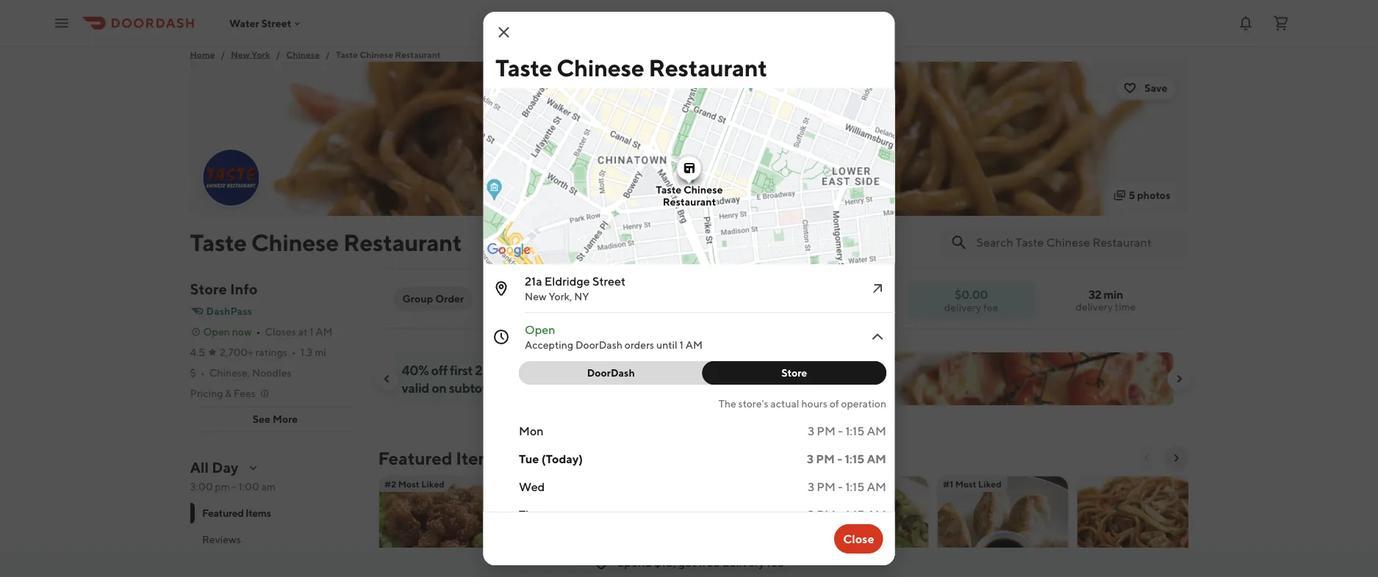 Task type: describe. For each thing, give the bounding box(es) containing it.
$
[[190, 367, 196, 379]]

0 vertical spatial •
[[256, 326, 261, 338]]

orders inside the "open accepting doordash orders until 1 am"
[[624, 339, 654, 351]]

actual
[[770, 398, 799, 410]]

first
[[450, 362, 473, 378]]

thu
[[519, 508, 539, 522]]

#1 most liked button
[[937, 476, 1068, 578]]

- for tue (today)
[[837, 452, 842, 466]]

accepting
[[524, 339, 573, 351]]

$15,
[[654, 556, 676, 570]]

$15
[[505, 380, 525, 396]]

dashpass
[[206, 305, 252, 318]]

add item to cart image for 43. sesame chicken芝麻鸡 image
[[483, 573, 494, 578]]

operation
[[841, 398, 886, 410]]

3:00
[[190, 481, 213, 493]]

the store's actual hours of operation
[[718, 398, 886, 410]]

doordash inside 'button'
[[587, 367, 635, 379]]

group
[[402, 293, 433, 305]]

3 pm - 1:15 am for mon
[[807, 425, 886, 438]]

1 / from the left
[[221, 49, 225, 60]]

open for open accepting doordash orders until 1 am
[[524, 323, 555, 337]]

$0.00 delivery fee
[[944, 287, 999, 314]]

taste chinese restaurant dialog
[[326, 12, 1079, 578]]

21a eldridge street new york, ny
[[524, 275, 625, 303]]

spend
[[617, 556, 652, 570]]

more
[[273, 413, 298, 426]]

photos
[[1137, 189, 1171, 201]]

1 vertical spatial fee
[[767, 556, 784, 570]]

wed
[[519, 480, 545, 494]]

1 off from the left
[[431, 362, 448, 378]]

group order
[[402, 293, 464, 305]]

2,700+ ratings •
[[220, 347, 296, 359]]

1:15 for mon
[[845, 425, 864, 438]]

get
[[678, 556, 696, 570]]

info
[[230, 281, 258, 298]]

am for tue (today)
[[867, 452, 886, 466]]

(today)
[[541, 452, 583, 466]]

noodles
[[252, 367, 292, 379]]

see more
[[253, 413, 298, 426]]

1 inside the "open accepting doordash orders until 1 am"
[[679, 339, 683, 351]]

am
[[261, 481, 276, 493]]

open accepting doordash orders until 1 am
[[524, 323, 702, 351]]

with
[[599, 362, 624, 378]]

1:15 for thu
[[845, 508, 864, 522]]

0 horizontal spatial •
[[201, 367, 205, 379]]

water street
[[229, 17, 291, 29]]

home
[[190, 49, 215, 60]]

1 vertical spatial previous button of carousel image
[[1141, 453, 1153, 465]]

pricing & fees
[[190, 388, 256, 400]]

40% off first 2 orders up to $10 off with 40welcome, valid on subtotals $15
[[402, 362, 716, 396]]

3 pm - 1:15 am for wed
[[807, 480, 886, 494]]

closes
[[265, 326, 296, 338]]

$ • chinese, noodles
[[190, 367, 292, 379]]

save button
[[1115, 76, 1176, 100]]

1.3
[[300, 347, 313, 359]]

32
[[1089, 288, 1102, 302]]

new york link
[[231, 47, 270, 62]]

$10
[[556, 362, 578, 378]]

1:15 for wed
[[845, 480, 864, 494]]

am for thu
[[867, 508, 886, 522]]

pm for wed
[[816, 480, 835, 494]]

click item image for street
[[868, 280, 886, 298]]

5 photos button
[[1105, 184, 1179, 207]]

2 / from the left
[[276, 49, 280, 60]]

ratings
[[255, 347, 287, 359]]

47. general tso's chicken左宗鸡 image
[[519, 476, 649, 578]]

home link
[[190, 47, 215, 62]]

am inside the "open accepting doordash orders until 1 am"
[[685, 339, 702, 351]]

#2 most liked button
[[378, 476, 510, 578]]

#1 most liked
[[943, 479, 1001, 490]]

store for store info
[[190, 281, 227, 298]]

of
[[829, 398, 839, 410]]

select promotional banner element
[[751, 406, 816, 432]]

Item Search search field
[[977, 234, 1176, 251]]

pm for mon
[[816, 425, 835, 438]]

click item image for doordash
[[868, 329, 886, 346]]

min
[[1104, 288, 1123, 302]]

liked for #2 most liked
[[421, 479, 444, 490]]

mi
[[315, 347, 326, 359]]

• closes at 1 am
[[256, 326, 333, 338]]

40welcome,
[[627, 362, 716, 378]]

store's
[[738, 398, 768, 410]]

#2
[[384, 479, 396, 490]]

water
[[229, 17, 259, 29]]

tue (today)
[[519, 452, 583, 466]]

see
[[253, 413, 271, 426]]

reviews
[[202, 534, 241, 546]]

open for open now
[[203, 326, 230, 338]]

2
[[475, 362, 482, 378]]

4.5
[[190, 347, 205, 359]]

$0.00
[[955, 287, 988, 301]]

orders inside 40% off first 2 orders up to $10 off with 40welcome, valid on subtotals $15
[[485, 362, 522, 378]]

new inside 21a eldridge street new york, ny
[[524, 291, 546, 303]]

0 horizontal spatial delivery
[[722, 556, 765, 570]]

pm for thu
[[816, 508, 835, 522]]

3 pm - 1:15 am for thu
[[807, 508, 886, 522]]

1 vertical spatial items
[[245, 508, 271, 520]]

time
[[1115, 301, 1136, 313]]

store for store
[[781, 367, 807, 379]]

delivery inside the 32 min delivery time
[[1076, 301, 1113, 313]]

powered by google image
[[487, 243, 530, 258]]

3:00 pm - 1:00 am
[[190, 481, 276, 493]]

1.3 mi
[[300, 347, 326, 359]]

1:00
[[238, 481, 259, 493]]

save
[[1145, 82, 1168, 94]]

subtotals
[[449, 380, 503, 396]]

reviews button
[[190, 527, 361, 554]]

featured items heading
[[378, 447, 501, 470]]

most for #1
[[955, 479, 976, 490]]

1 vertical spatial featured
[[202, 508, 243, 520]]



Task type: locate. For each thing, give the bounding box(es) containing it.
0 vertical spatial previous button of carousel image
[[381, 373, 393, 385]]

open up "accepting"
[[524, 323, 555, 337]]

0 horizontal spatial add item to cart image
[[483, 573, 494, 578]]

3 for thu
[[807, 508, 814, 522]]

liked for #1 most liked
[[978, 479, 1001, 490]]

chinese link
[[286, 47, 320, 62]]

chinese
[[286, 49, 320, 60], [360, 49, 393, 60], [556, 54, 644, 81], [683, 184, 723, 196], [683, 184, 723, 196], [683, 184, 723, 196], [683, 184, 723, 196], [251, 229, 339, 256]]

store info
[[190, 281, 258, 298]]

0 items, open order cart image
[[1272, 14, 1290, 32]]

on
[[432, 380, 447, 396]]

0 horizontal spatial items
[[245, 508, 271, 520]]

2 most from the left
[[955, 479, 976, 490]]

0 vertical spatial 1
[[310, 326, 314, 338]]

1 vertical spatial orders
[[485, 362, 522, 378]]

2 liked from the left
[[978, 479, 1001, 490]]

0 horizontal spatial 1
[[310, 326, 314, 338]]

43. sesame chicken芝麻鸡 image
[[379, 476, 509, 578]]

add item to cart image for the chicken lo mein鸡捞面 image at bottom
[[762, 573, 774, 578]]

1 click item image from the top
[[868, 280, 886, 298]]

valid
[[402, 380, 429, 396]]

• left 1.3
[[292, 347, 296, 359]]

liked down 'featured items' heading
[[421, 479, 444, 490]]

am for mon
[[867, 425, 886, 438]]

• right 'now'
[[256, 326, 261, 338]]

eldridge
[[544, 275, 590, 289]]

1 horizontal spatial items
[[456, 448, 501, 469]]

liked
[[421, 479, 444, 490], [978, 479, 1001, 490]]

pm
[[816, 425, 835, 438], [816, 452, 835, 466], [816, 480, 835, 494], [816, 508, 835, 522]]

Store button
[[702, 362, 886, 385]]

order
[[435, 293, 464, 305]]

delivery inside the $0.00 delivery fee
[[944, 301, 981, 314]]

0 horizontal spatial orders
[[485, 362, 522, 378]]

open menu image
[[53, 14, 71, 32]]

most for #2
[[398, 479, 419, 490]]

1 add item to cart image from the left
[[483, 573, 494, 578]]

0 vertical spatial items
[[456, 448, 501, 469]]

1:15 for tue (today)
[[845, 452, 864, 466]]

0 horizontal spatial liked
[[421, 479, 444, 490]]

map region
[[326, 12, 1079, 389]]

0 vertical spatial featured items
[[378, 448, 501, 469]]

items left tue
[[456, 448, 501, 469]]

2 horizontal spatial add item to cart image
[[762, 573, 774, 578]]

am for wed
[[867, 480, 886, 494]]

21a
[[524, 275, 542, 289]]

featured items down the 3:00 pm - 1:00 am
[[202, 508, 271, 520]]

free
[[699, 556, 720, 570]]

to
[[542, 362, 554, 378]]

0 horizontal spatial street
[[261, 17, 291, 29]]

39. chicken with broccoli鸡芥兰 image
[[798, 476, 928, 578]]

1 horizontal spatial new
[[524, 291, 546, 303]]

close taste chinese restaurant image
[[495, 24, 513, 41]]

all
[[190, 459, 209, 477]]

pricing & fees button
[[190, 387, 270, 401]]

new
[[231, 49, 250, 60], [524, 291, 546, 303]]

orders
[[624, 339, 654, 351], [485, 362, 522, 378]]

1 horizontal spatial delivery
[[944, 301, 981, 314]]

1 horizontal spatial add item to cart image
[[622, 573, 634, 578]]

0 vertical spatial street
[[261, 17, 291, 29]]

0 vertical spatial new
[[231, 49, 250, 60]]

featured items
[[378, 448, 501, 469], [202, 508, 271, 520]]

1:15
[[845, 425, 864, 438], [845, 452, 864, 466], [845, 480, 864, 494], [845, 508, 864, 522]]

1 vertical spatial featured items
[[202, 508, 271, 520]]

vegetable lo mein菜捞面 image
[[1077, 476, 1207, 578]]

group order button
[[394, 287, 473, 311]]

store up dashpass
[[190, 281, 227, 298]]

click item image
[[868, 280, 886, 298], [868, 329, 886, 346]]

previous button of carousel image
[[381, 373, 393, 385], [1141, 453, 1153, 465]]

0 horizontal spatial off
[[431, 362, 448, 378]]

0 horizontal spatial most
[[398, 479, 419, 490]]

1 horizontal spatial •
[[256, 326, 261, 338]]

/ right york
[[276, 49, 280, 60]]

york
[[252, 49, 270, 60]]

pm
[[215, 481, 230, 493]]

0 horizontal spatial fee
[[767, 556, 784, 570]]

items inside heading
[[456, 448, 501, 469]]

doordash up with
[[575, 339, 622, 351]]

featured items up #2 most liked
[[378, 448, 501, 469]]

tue
[[519, 452, 539, 466]]

#2 most liked
[[384, 479, 444, 490]]

1 horizontal spatial off
[[580, 362, 596, 378]]

open now
[[203, 326, 252, 338]]

0 horizontal spatial featured items
[[202, 508, 271, 520]]

most right #2
[[398, 479, 419, 490]]

at
[[298, 326, 308, 338]]

/ right chinese link at the left top of the page
[[326, 49, 330, 60]]

0 horizontal spatial open
[[203, 326, 230, 338]]

now
[[232, 326, 252, 338]]

32 min delivery time
[[1076, 288, 1136, 313]]

- for mon
[[838, 425, 843, 438]]

new left york
[[231, 49, 250, 60]]

taste
[[336, 49, 358, 60], [495, 54, 552, 81], [656, 184, 681, 196], [656, 184, 681, 196], [656, 184, 681, 196], [656, 184, 681, 196], [190, 229, 247, 256]]

open inside the "open accepting doordash orders until 1 am"
[[524, 323, 555, 337]]

add item to cart image for 47. general tso's chicken左宗鸡 image
[[622, 573, 634, 578]]

1 horizontal spatial featured
[[378, 448, 452, 469]]

/
[[221, 49, 225, 60], [276, 49, 280, 60], [326, 49, 330, 60]]

1 vertical spatial click item image
[[868, 329, 886, 346]]

home / new york / chinese / taste chinese restaurant
[[190, 49, 441, 60]]

the
[[718, 398, 736, 410]]

DoorDash button
[[519, 362, 712, 385]]

street right water
[[261, 17, 291, 29]]

add item to cart image
[[483, 573, 494, 578], [622, 573, 634, 578], [762, 573, 774, 578]]

0 horizontal spatial previous button of carousel image
[[381, 373, 393, 385]]

0 horizontal spatial store
[[190, 281, 227, 298]]

3 for tue (today)
[[807, 452, 813, 466]]

/ right home
[[221, 49, 225, 60]]

40%
[[402, 362, 429, 378]]

0 horizontal spatial new
[[231, 49, 250, 60]]

chinese,
[[209, 367, 250, 379]]

fees
[[234, 388, 256, 400]]

1 horizontal spatial featured items
[[378, 448, 501, 469]]

taste chinese restaurant
[[495, 54, 767, 81], [656, 184, 723, 208], [656, 184, 723, 208], [656, 184, 723, 208], [656, 184, 723, 208], [190, 229, 462, 256]]

taste chinese restaurant image
[[190, 62, 1188, 216], [203, 150, 259, 206]]

-
[[838, 425, 843, 438], [837, 452, 842, 466], [838, 480, 843, 494], [232, 481, 236, 493], [838, 508, 843, 522]]

0 vertical spatial fee
[[983, 301, 999, 314]]

1 vertical spatial 1
[[679, 339, 683, 351]]

2 horizontal spatial delivery
[[1076, 301, 1113, 313]]

next button of carousel image
[[1171, 453, 1182, 465]]

day
[[212, 459, 239, 477]]

3 for wed
[[807, 480, 814, 494]]

2 off from the left
[[580, 362, 596, 378]]

2 click item image from the top
[[868, 329, 886, 346]]

most
[[398, 479, 419, 490], [955, 479, 976, 490]]

previous button of carousel image left next button of carousel image
[[1141, 453, 1153, 465]]

street inside 21a eldridge street new york, ny
[[592, 275, 625, 289]]

•
[[256, 326, 261, 338], [292, 347, 296, 359], [201, 367, 205, 379]]

1 horizontal spatial most
[[955, 479, 976, 490]]

items down 1:00
[[245, 508, 271, 520]]

open
[[524, 323, 555, 337], [203, 326, 230, 338]]

1 horizontal spatial 1
[[679, 339, 683, 351]]

- for wed
[[838, 480, 843, 494]]

2,700+
[[220, 347, 253, 359]]

1 right until
[[679, 339, 683, 351]]

0 horizontal spatial /
[[221, 49, 225, 60]]

featured up #2 most liked
[[378, 448, 452, 469]]

add item to cart image inside the #2 most liked button
[[483, 573, 494, 578]]

off up on
[[431, 362, 448, 378]]

0 vertical spatial orders
[[624, 339, 654, 351]]

1 horizontal spatial store
[[781, 367, 807, 379]]

0 vertical spatial store
[[190, 281, 227, 298]]

3 add item to cart image from the left
[[762, 573, 774, 578]]

1 vertical spatial street
[[592, 275, 625, 289]]

1 horizontal spatial fee
[[983, 301, 999, 314]]

- for thu
[[838, 508, 843, 522]]

previous button of carousel image left 40%
[[381, 373, 393, 385]]

liked right #1
[[978, 479, 1001, 490]]

1 vertical spatial •
[[292, 347, 296, 359]]

3 for mon
[[807, 425, 814, 438]]

close button
[[834, 525, 883, 554]]

mon
[[519, 425, 543, 438]]

hours
[[801, 398, 827, 410]]

0 horizontal spatial featured
[[202, 508, 243, 520]]

2 add item to cart image from the left
[[622, 573, 634, 578]]

2 horizontal spatial •
[[292, 347, 296, 359]]

notification bell image
[[1237, 14, 1255, 32]]

pricing
[[190, 388, 223, 400]]

#1
[[943, 479, 953, 490]]

0 vertical spatial click item image
[[868, 280, 886, 298]]

1 horizontal spatial liked
[[978, 479, 1001, 490]]

doordash down the "open accepting doordash orders until 1 am"
[[587, 367, 635, 379]]

next button of carousel image
[[1174, 373, 1185, 385]]

items
[[456, 448, 501, 469], [245, 508, 271, 520]]

until
[[656, 339, 677, 351]]

1 horizontal spatial /
[[276, 49, 280, 60]]

0 vertical spatial featured
[[378, 448, 452, 469]]

fee
[[983, 301, 999, 314], [767, 556, 784, 570]]

off
[[431, 362, 448, 378], [580, 362, 596, 378]]

1 vertical spatial doordash
[[587, 367, 635, 379]]

pork dumplings 猪肉饺(7pcs) image
[[938, 476, 1068, 578]]

featured inside heading
[[378, 448, 452, 469]]

store inside button
[[781, 367, 807, 379]]

see more button
[[191, 408, 360, 431]]

5 photos
[[1129, 189, 1171, 201]]

3 pm - 1:15 am
[[807, 425, 886, 438], [807, 452, 886, 466], [807, 480, 886, 494], [807, 508, 886, 522]]

1 horizontal spatial previous button of carousel image
[[1141, 453, 1153, 465]]

street right eldridge
[[592, 275, 625, 289]]

1 vertical spatial new
[[524, 291, 546, 303]]

pm for tue (today)
[[816, 452, 835, 466]]

water street button
[[229, 17, 303, 29]]

store up the store's actual hours of operation
[[781, 367, 807, 379]]

3 / from the left
[[326, 49, 330, 60]]

restaurant
[[395, 49, 441, 60], [648, 54, 767, 81], [662, 196, 716, 208], [662, 196, 716, 208], [662, 196, 716, 208], [662, 196, 716, 208], [343, 229, 462, 256]]

1 most from the left
[[398, 479, 419, 490]]

1 horizontal spatial street
[[592, 275, 625, 289]]

orders up $15
[[485, 362, 522, 378]]

am
[[316, 326, 333, 338], [685, 339, 702, 351], [867, 425, 886, 438], [867, 452, 886, 466], [867, 480, 886, 494], [867, 508, 886, 522]]

1 vertical spatial store
[[781, 367, 807, 379]]

chicken lo mein鸡捞面 image
[[658, 476, 788, 578]]

1 horizontal spatial orders
[[624, 339, 654, 351]]

5
[[1129, 189, 1135, 201]]

most right #1
[[955, 479, 976, 490]]

store
[[190, 281, 227, 298], [781, 367, 807, 379]]

doordash inside the "open accepting doordash orders until 1 am"
[[575, 339, 622, 351]]

hour options option group
[[519, 362, 886, 385]]

fee inside the $0.00 delivery fee
[[983, 301, 999, 314]]

0 vertical spatial doordash
[[575, 339, 622, 351]]

1 right at
[[310, 326, 314, 338]]

&
[[225, 388, 232, 400]]

off right $10
[[580, 362, 596, 378]]

2 vertical spatial •
[[201, 367, 205, 379]]

• right $
[[201, 367, 205, 379]]

new down 21a
[[524, 291, 546, 303]]

york,
[[548, 291, 572, 303]]

all day
[[190, 459, 239, 477]]

orders left until
[[624, 339, 654, 351]]

up
[[524, 362, 539, 378]]

featured down pm
[[202, 508, 243, 520]]

open down dashpass
[[203, 326, 230, 338]]

3 pm - 1:15 am for tue (today)
[[807, 452, 886, 466]]

1 horizontal spatial open
[[524, 323, 555, 337]]

ny
[[574, 291, 589, 303]]

2 horizontal spatial /
[[326, 49, 330, 60]]

1 liked from the left
[[421, 479, 444, 490]]



Task type: vqa. For each thing, say whether or not it's contained in the screenshot.
the leftmost delivery
yes



